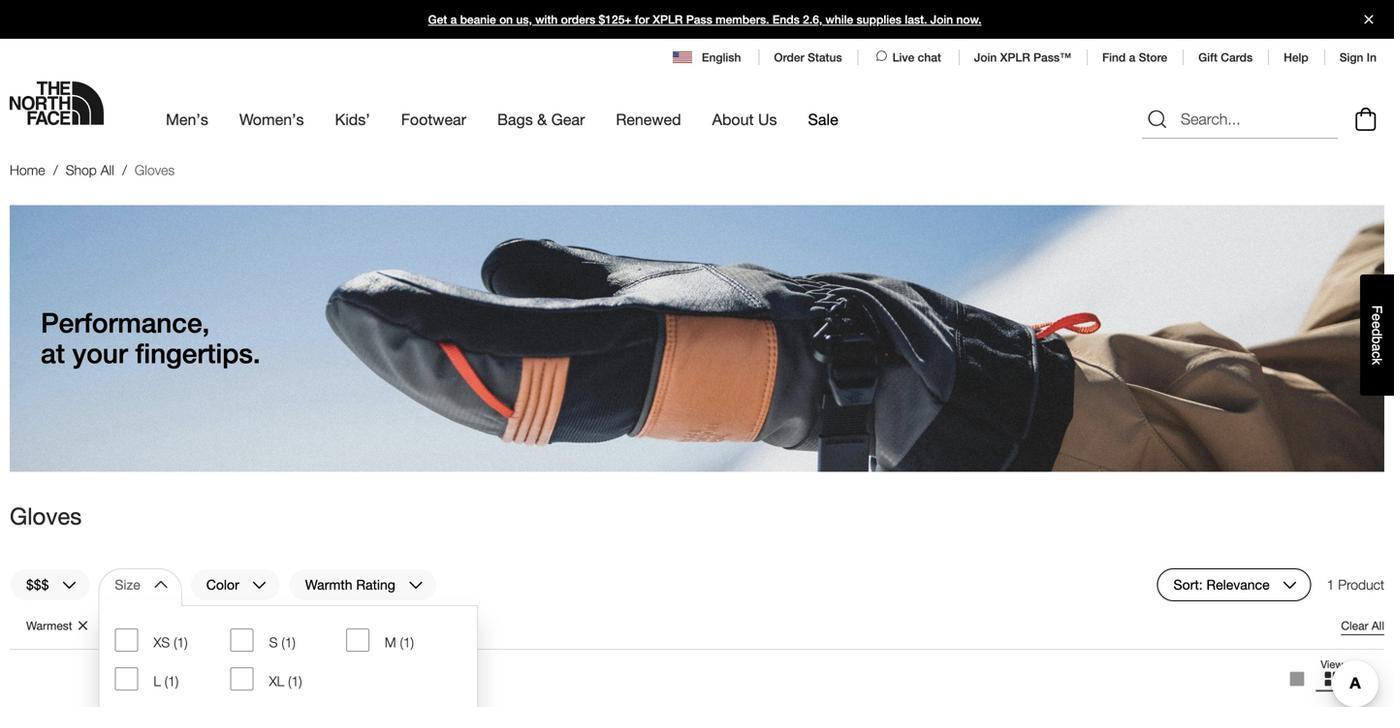 Task type: locate. For each thing, give the bounding box(es) containing it.
renewed
[[616, 110, 681, 129]]

bags & gear
[[498, 110, 585, 129]]

warmest
[[26, 619, 72, 632]]

us
[[758, 110, 777, 129]]

1 product
[[1327, 576, 1385, 592]]

orders
[[561, 13, 596, 26]]

join xplr pass™ link
[[975, 50, 1072, 64]]

1 vertical spatial all
[[1372, 619, 1385, 632]]

(1) right m
[[400, 634, 414, 650]]

b
[[1370, 336, 1385, 344]]

d
[[1370, 329, 1385, 336]]

xplr left pass™
[[1001, 50, 1031, 64]]

e
[[1370, 314, 1385, 321], [1370, 321, 1385, 329]]

e up b at the right top
[[1370, 321, 1385, 329]]

relevance
[[1207, 576, 1270, 592]]

/ left shop
[[53, 162, 58, 178]]

1 vertical spatial gloves
[[10, 502, 82, 529]]

a for get
[[451, 13, 457, 26]]

gift
[[1199, 50, 1218, 64]]

/ left gloves "element"
[[122, 162, 127, 178]]

all right clear
[[1372, 619, 1385, 632]]

0 vertical spatial xplr
[[653, 13, 683, 26]]

xl (1) link
[[230, 667, 346, 690]]

(1) right xl
[[288, 673, 302, 689]]

clear all
[[1342, 619, 1385, 632]]

&
[[537, 110, 547, 129]]

(1) for xs (1)
[[174, 634, 188, 650]]

(1) right s
[[282, 634, 296, 650]]

renewed link
[[616, 93, 681, 146]]

all right shop
[[101, 162, 114, 178]]

1 vertical spatial a
[[1130, 50, 1136, 64]]

0 horizontal spatial join
[[931, 13, 954, 26]]

0 vertical spatial gloves
[[135, 162, 175, 178]]

sign
[[1340, 50, 1364, 64]]

xl
[[269, 673, 284, 689]]

rating
[[356, 576, 396, 592]]

sale
[[808, 110, 839, 129]]

english link
[[673, 48, 743, 66]]

1 horizontal spatial gloves
[[135, 162, 175, 178]]

order status link
[[774, 50, 842, 64]]

xs
[[154, 634, 170, 650]]

a up the k
[[1370, 344, 1385, 351]]

l (1) element
[[154, 673, 179, 690]]

1 horizontal spatial join
[[975, 50, 997, 64]]

xs (1) link
[[115, 628, 230, 652]]

a right "find" at the right top
[[1130, 50, 1136, 64]]

join
[[931, 13, 954, 26], [975, 50, 997, 64]]

for
[[635, 13, 650, 26]]

$$$
[[26, 576, 49, 592]]

2 horizontal spatial a
[[1370, 344, 1385, 351]]

get a beanie on us, with orders $125+ for xplr pass members. ends 2.6, while supplies last. join now.
[[428, 13, 982, 26]]

clear
[[1342, 619, 1369, 632]]

a person holds out their arm, glove outstretched, against a bluebird sky. image
[[10, 205, 1385, 472]]

warmth rating
[[305, 576, 396, 592]]

(1) for m (1)
[[400, 634, 414, 650]]

warmest button
[[26, 617, 90, 634]]

/
[[53, 162, 58, 178], [122, 162, 127, 178]]

e up d
[[1370, 314, 1385, 321]]

get
[[428, 13, 447, 26]]

gloves up $$$ dropdown button
[[10, 502, 82, 529]]

2 / from the left
[[122, 162, 127, 178]]

a right get
[[451, 13, 457, 26]]

on
[[500, 13, 513, 26]]

find
[[1103, 50, 1126, 64]]

0 horizontal spatial /
[[53, 162, 58, 178]]

warmth
[[305, 576, 353, 592]]

xl (1) element
[[269, 673, 302, 690]]

performance,
[[41, 307, 210, 339]]

1 horizontal spatial xplr
[[1001, 50, 1031, 64]]

1 horizontal spatial all
[[1372, 619, 1385, 632]]

xplr right for at the left top of page
[[653, 13, 683, 26]]

search all image
[[1146, 108, 1170, 131]]

kids'
[[335, 110, 370, 129]]

blue
[[125, 618, 148, 632]]

2 vertical spatial a
[[1370, 344, 1385, 351]]

view
[[1321, 658, 1344, 670]]

cards
[[1221, 50, 1253, 64]]

0 horizontal spatial a
[[451, 13, 457, 26]]

xl (1)
[[269, 673, 302, 689]]

xplr
[[653, 13, 683, 26], [1001, 50, 1031, 64]]

footwear
[[401, 110, 466, 129]]

ends
[[773, 13, 800, 26]]

(1) right the l
[[165, 673, 179, 689]]

about us link
[[712, 93, 777, 146]]

join right last.
[[931, 13, 954, 26]]

home link
[[10, 162, 45, 178]]

sign in
[[1340, 50, 1377, 64]]

0 vertical spatial a
[[451, 13, 457, 26]]

bags
[[498, 110, 533, 129]]

0 vertical spatial all
[[101, 162, 114, 178]]

view cart image
[[1351, 105, 1382, 134]]

at
[[41, 337, 65, 369]]

1 horizontal spatial a
[[1130, 50, 1136, 64]]

(1) right xs
[[174, 634, 188, 650]]

(1) for l (1)
[[165, 673, 179, 689]]

beanie
[[460, 13, 496, 26]]

in
[[1367, 50, 1377, 64]]

close image
[[1357, 15, 1382, 24]]

men's link
[[166, 93, 208, 146]]

a inside 'button'
[[1370, 344, 1385, 351]]

gear
[[552, 110, 585, 129]]

men's
[[166, 110, 208, 129]]

(1)
[[174, 634, 188, 650], [282, 634, 296, 650], [400, 634, 414, 650], [165, 673, 179, 689], [288, 673, 302, 689]]

women's
[[239, 110, 304, 129]]

footwear link
[[401, 93, 466, 146]]

shop
[[66, 162, 97, 178]]

performance, at your fingertips.
[[41, 307, 261, 369]]

a
[[451, 13, 457, 26], [1130, 50, 1136, 64], [1370, 344, 1385, 351]]

join down now.
[[975, 50, 997, 64]]

s
[[269, 634, 278, 650]]

gloves down "men's" "link"
[[135, 162, 175, 178]]

2.6,
[[803, 13, 823, 26]]

1 horizontal spatial /
[[122, 162, 127, 178]]

clear all button
[[1342, 617, 1385, 634]]



Task type: vqa. For each thing, say whether or not it's contained in the screenshot.
WOMEN'S FREEDOM STRETCH JACKET
no



Task type: describe. For each thing, give the bounding box(es) containing it.
l (1)
[[154, 673, 179, 689]]

help
[[1284, 50, 1309, 64]]

the north face home page image
[[10, 81, 104, 125]]

about
[[712, 110, 754, 129]]

1 vertical spatial xplr
[[1001, 50, 1031, 64]]

order status
[[774, 50, 842, 64]]

$$$ button
[[10, 568, 91, 601]]

with
[[536, 13, 558, 26]]

2 e from the top
[[1370, 321, 1385, 329]]

blue button
[[105, 617, 165, 635]]

chat
[[918, 50, 942, 64]]

about us
[[712, 110, 777, 129]]

f e e d b a c k button
[[1361, 275, 1395, 396]]

now.
[[957, 13, 982, 26]]

color
[[206, 576, 239, 592]]

(1) for s (1)
[[282, 634, 296, 650]]

product
[[1339, 576, 1385, 592]]

live
[[893, 50, 915, 64]]

color button
[[190, 568, 281, 601]]

l (1) link
[[115, 667, 230, 690]]

m (1) link
[[346, 628, 462, 652]]

1 e from the top
[[1370, 314, 1385, 321]]

sort: relevance
[[1174, 576, 1270, 592]]

k
[[1370, 358, 1385, 365]]

f
[[1370, 305, 1385, 314]]

c
[[1370, 351, 1385, 358]]

gift cards link
[[1199, 50, 1253, 64]]

m (1) element
[[385, 634, 414, 651]]

1 product status
[[1327, 568, 1385, 601]]

0 vertical spatial join
[[931, 13, 954, 26]]

get a beanie on us, with orders $125+ for xplr pass members. ends 2.6, while supplies last. join now. link
[[0, 0, 1395, 39]]

0 horizontal spatial gloves
[[10, 502, 82, 529]]

fingertips.
[[135, 337, 261, 369]]

xs (1) element
[[154, 634, 188, 651]]

sort: relevance button
[[1158, 568, 1312, 601]]

last.
[[905, 13, 928, 26]]

find a store
[[1103, 50, 1168, 64]]

1
[[1327, 576, 1335, 592]]

s (1) link
[[230, 628, 346, 652]]

size button
[[98, 568, 182, 601]]

s (1)
[[269, 634, 296, 650]]

l
[[154, 673, 161, 689]]

gloves element
[[135, 162, 175, 178]]

view list box
[[1280, 657, 1385, 700]]

find a store link
[[1103, 50, 1168, 64]]

size
[[115, 576, 140, 592]]

m
[[385, 634, 396, 650]]

kids' link
[[335, 93, 370, 146]]

order
[[774, 50, 805, 64]]

home
[[10, 162, 45, 178]]

sale link
[[808, 93, 839, 146]]

bags & gear link
[[498, 93, 585, 146]]

status
[[808, 50, 842, 64]]

warmth rating button
[[289, 568, 437, 601]]

join xplr pass™
[[975, 50, 1072, 64]]

women's link
[[239, 93, 304, 146]]

gift cards
[[1199, 50, 1253, 64]]

view button
[[1315, 657, 1350, 700]]

live chat
[[893, 50, 942, 64]]

0 horizontal spatial xplr
[[653, 13, 683, 26]]

us,
[[516, 13, 532, 26]]

all inside button
[[1372, 619, 1385, 632]]

(1) for xl (1)
[[288, 673, 302, 689]]

your
[[72, 337, 128, 369]]

live chat button
[[874, 48, 944, 66]]

0 horizontal spatial all
[[101, 162, 114, 178]]

pass™
[[1034, 50, 1072, 64]]

Search search field
[[1143, 100, 1338, 139]]

1 / from the left
[[53, 162, 58, 178]]

1 vertical spatial join
[[975, 50, 997, 64]]

$125+
[[599, 13, 632, 26]]

members.
[[716, 13, 770, 26]]

sign in button
[[1340, 50, 1377, 64]]

a for find
[[1130, 50, 1136, 64]]

pass
[[686, 13, 713, 26]]

help link
[[1284, 50, 1309, 64]]

store
[[1139, 50, 1168, 64]]

while
[[826, 13, 854, 26]]

supplies
[[857, 13, 902, 26]]

m (1)
[[385, 634, 414, 650]]

f e e d b a c k
[[1370, 305, 1385, 365]]

s (1) element
[[269, 634, 296, 651]]



